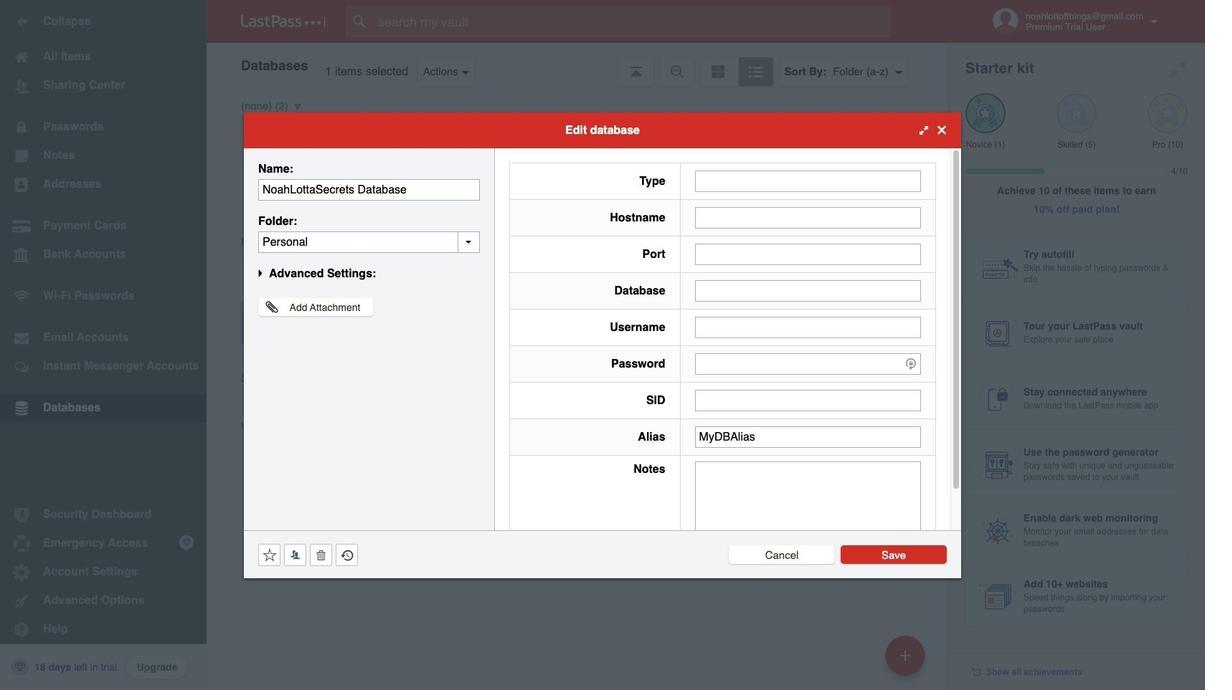 Task type: describe. For each thing, give the bounding box(es) containing it.
new item navigation
[[880, 632, 934, 691]]

search my vault text field
[[346, 6, 919, 37]]

vault options navigation
[[207, 43, 948, 86]]

Search search field
[[346, 6, 919, 37]]



Task type: locate. For each thing, give the bounding box(es) containing it.
None text field
[[258, 179, 480, 201], [695, 207, 921, 228], [258, 231, 480, 253], [695, 280, 921, 302], [695, 317, 921, 338], [258, 179, 480, 201], [695, 207, 921, 228], [258, 231, 480, 253], [695, 280, 921, 302], [695, 317, 921, 338]]

None password field
[[695, 353, 921, 375]]

new item image
[[900, 651, 910, 661]]

lastpass image
[[241, 15, 326, 28]]

main navigation navigation
[[0, 0, 207, 691]]

dialog
[[244, 112, 961, 579]]

None text field
[[695, 170, 921, 192], [695, 244, 921, 265], [695, 390, 921, 411], [695, 427, 921, 448], [695, 462, 921, 551], [695, 170, 921, 192], [695, 244, 921, 265], [695, 390, 921, 411], [695, 427, 921, 448], [695, 462, 921, 551]]



